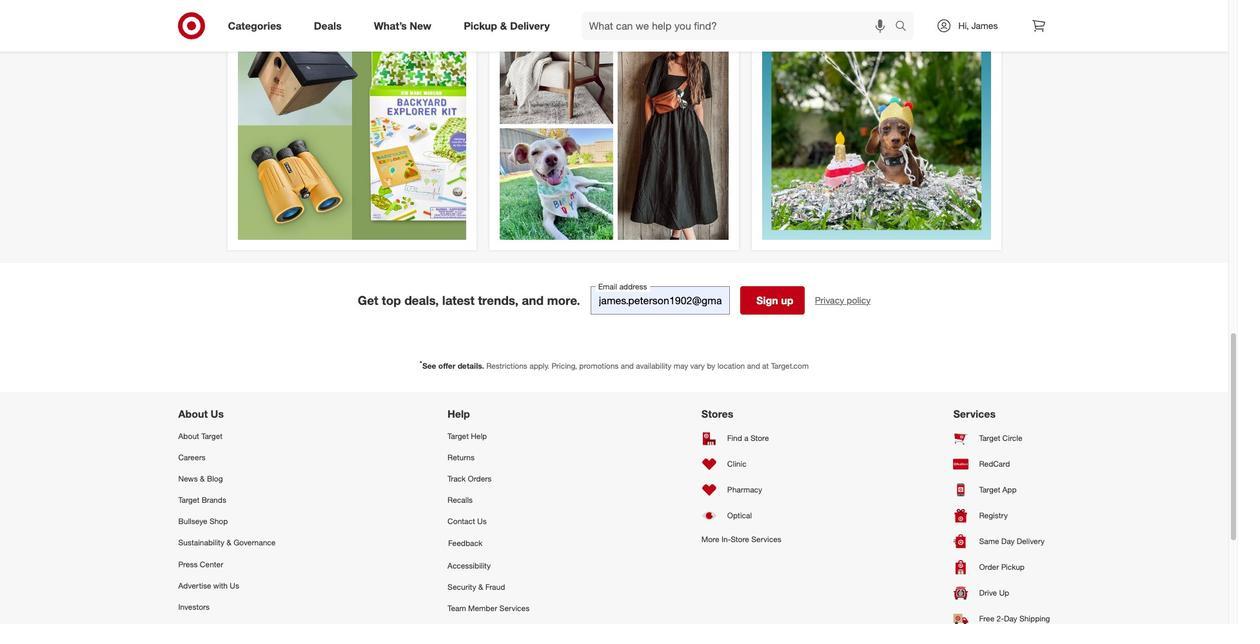 Task type: vqa. For each thing, say whether or not it's contained in the screenshot.
The Air
no



Task type: locate. For each thing, give the bounding box(es) containing it.
1 horizontal spatial delivery
[[1017, 537, 1045, 546]]

2 vertical spatial us
[[230, 581, 239, 591]]

registry
[[979, 511, 1008, 521]]

promotions
[[579, 361, 619, 371]]

apply.
[[530, 361, 550, 371]]

* see offer details. restrictions apply. pricing, promotions and availability may vary by location and at target.com
[[420, 359, 809, 371]]

may
[[674, 361, 688, 371]]

1 vertical spatial services
[[752, 534, 782, 544]]

optical link
[[702, 503, 782, 529]]

sign
[[757, 294, 778, 307]]

1 vertical spatial about
[[178, 431, 199, 441]]

0 horizontal spatial delivery
[[510, 19, 550, 32]]

delivery
[[510, 19, 550, 32], [1017, 537, 1045, 546]]

shipping
[[1020, 614, 1050, 624]]

None text field
[[591, 286, 730, 314]]

target brands
[[178, 495, 226, 505]]

0 vertical spatial pickup
[[464, 19, 497, 32]]

&
[[500, 19, 507, 32], [200, 474, 205, 484], [227, 538, 231, 548], [478, 582, 483, 592]]

about up about target
[[178, 407, 208, 420]]

2 horizontal spatial us
[[477, 517, 487, 526]]

target for target circle
[[979, 433, 1001, 443]]

blog
[[207, 474, 223, 484]]

delivery inside 'link'
[[1017, 537, 1045, 546]]

pharmacy
[[727, 485, 762, 495]]

recalls
[[448, 495, 473, 505]]

up
[[781, 294, 794, 307]]

us right with
[[230, 581, 239, 591]]

us up about target link
[[211, 407, 224, 420]]

redcard link
[[954, 451, 1050, 477]]

feedback button
[[448, 532, 530, 555]]

1 vertical spatial pickup
[[1001, 562, 1025, 572]]

1 horizontal spatial pickup
[[1001, 562, 1025, 572]]

1 horizontal spatial help
[[471, 431, 487, 441]]

privacy policy link
[[815, 294, 871, 307]]

returns
[[448, 453, 475, 462]]

deals link
[[303, 12, 358, 40]]

us right contact
[[477, 517, 487, 526]]

restrictions
[[486, 361, 528, 371]]

trends,
[[478, 293, 519, 307]]

bullseye shop
[[178, 517, 228, 526]]

0 vertical spatial us
[[211, 407, 224, 420]]

new
[[410, 19, 432, 32]]

target down about us
[[201, 431, 223, 441]]

investors link
[[178, 596, 276, 618]]

center
[[200, 560, 223, 569]]

about
[[178, 407, 208, 420], [178, 431, 199, 441]]

help up target help
[[448, 407, 470, 420]]

team member services
[[448, 604, 530, 613]]

about up careers
[[178, 431, 199, 441]]

what's new link
[[363, 12, 448, 40]]

2 vertical spatial services
[[500, 604, 530, 613]]

and left the availability
[[621, 361, 634, 371]]

store right a
[[751, 433, 769, 443]]

1 about from the top
[[178, 407, 208, 420]]

help
[[448, 407, 470, 420], [471, 431, 487, 441]]

0 horizontal spatial us
[[211, 407, 224, 420]]

day right the same
[[1002, 537, 1015, 546]]

privacy policy
[[815, 294, 871, 305]]

track orders
[[448, 474, 492, 484]]

1 vertical spatial delivery
[[1017, 537, 1045, 546]]

delivery for same day delivery
[[1017, 537, 1045, 546]]

0 vertical spatial store
[[751, 433, 769, 443]]

up
[[999, 588, 1010, 598]]

0 horizontal spatial help
[[448, 407, 470, 420]]

store down optical link
[[731, 534, 749, 544]]

1 horizontal spatial and
[[621, 361, 634, 371]]

target for target help
[[448, 431, 469, 441]]

0 vertical spatial delivery
[[510, 19, 550, 32]]

us for about us
[[211, 407, 224, 420]]

2 horizontal spatial services
[[954, 407, 996, 420]]

1 vertical spatial us
[[477, 517, 487, 526]]

about for about us
[[178, 407, 208, 420]]

circle
[[1003, 433, 1023, 443]]

hi,
[[959, 20, 969, 31]]

2 about from the top
[[178, 431, 199, 441]]

sustainability & governance
[[178, 538, 276, 548]]

0 horizontal spatial store
[[731, 534, 749, 544]]

1 horizontal spatial us
[[230, 581, 239, 591]]

same day delivery link
[[954, 529, 1050, 554]]

find
[[727, 433, 742, 443]]

search button
[[890, 12, 921, 43]]

services up the target circle
[[954, 407, 996, 420]]

pickup right new
[[464, 19, 497, 32]]

help up returns link
[[471, 431, 487, 441]]

clinic
[[727, 459, 747, 469]]

deals,
[[405, 293, 439, 307]]

what's
[[374, 19, 407, 32]]

news & blog link
[[178, 468, 276, 490]]

target up returns
[[448, 431, 469, 441]]

day
[[1002, 537, 1015, 546], [1004, 614, 1018, 624]]

and left "more."
[[522, 293, 544, 307]]

2-
[[997, 614, 1004, 624]]

delivery for pickup & delivery
[[510, 19, 550, 32]]

target left circle
[[979, 433, 1001, 443]]

0 horizontal spatial pickup
[[464, 19, 497, 32]]

day right free
[[1004, 614, 1018, 624]]

us
[[211, 407, 224, 420], [477, 517, 487, 526], [230, 581, 239, 591]]

0 vertical spatial day
[[1002, 537, 1015, 546]]

2 horizontal spatial and
[[747, 361, 760, 371]]

about us
[[178, 407, 224, 420]]

0 horizontal spatial and
[[522, 293, 544, 307]]

press center
[[178, 560, 223, 569]]

advertise with us link
[[178, 575, 276, 596]]

and left at
[[747, 361, 760, 371]]

more in-store services link
[[702, 529, 782, 550]]

services down fraud at the bottom left of page
[[500, 604, 530, 613]]

brands
[[202, 495, 226, 505]]

target brands link
[[178, 490, 276, 511]]

by
[[707, 361, 716, 371]]

pickup
[[464, 19, 497, 32], [1001, 562, 1025, 572]]

0 vertical spatial help
[[448, 407, 470, 420]]

clinic link
[[702, 451, 782, 477]]

track orders link
[[448, 468, 530, 490]]

about target
[[178, 431, 223, 441]]

advertise
[[178, 581, 211, 591]]

free 2-day shipping
[[979, 614, 1050, 624]]

target down news
[[178, 495, 200, 505]]

pickup right order
[[1001, 562, 1025, 572]]

order pickup
[[979, 562, 1025, 572]]

policy
[[847, 294, 871, 305]]

pickup & delivery
[[464, 19, 550, 32]]

0 vertical spatial about
[[178, 407, 208, 420]]

get top deals, latest trends, and more.
[[358, 293, 580, 307]]

1 vertical spatial store
[[731, 534, 749, 544]]

careers link
[[178, 447, 276, 468]]

the top 10 most-shared finds image
[[500, 11, 729, 240]]

latest
[[442, 293, 475, 307]]

and
[[522, 293, 544, 307], [621, 361, 634, 371], [747, 361, 760, 371]]

member
[[468, 604, 497, 613]]

find a store
[[727, 433, 769, 443]]

drive up link
[[954, 580, 1050, 606]]

services down optical link
[[752, 534, 782, 544]]

availability
[[636, 361, 672, 371]]

1 horizontal spatial store
[[751, 433, 769, 443]]

target left app
[[979, 485, 1001, 495]]



Task type: describe. For each thing, give the bounding box(es) containing it.
stores
[[702, 407, 734, 420]]

drive
[[979, 588, 997, 598]]

app
[[1003, 485, 1017, 495]]

0 vertical spatial services
[[954, 407, 996, 420]]

same day delivery
[[979, 537, 1045, 546]]

day inside 'link'
[[1002, 537, 1015, 546]]

1 vertical spatial day
[[1004, 614, 1018, 624]]

target.com
[[771, 361, 809, 371]]

categories link
[[217, 12, 298, 40]]

optical
[[727, 511, 752, 521]]

& for delivery
[[500, 19, 507, 32]]

order
[[979, 562, 999, 572]]

target app
[[979, 485, 1017, 495]]

0 horizontal spatial services
[[500, 604, 530, 613]]

press
[[178, 560, 198, 569]]

bullseye shop link
[[178, 511, 276, 532]]

news
[[178, 474, 198, 484]]

orders
[[468, 474, 492, 484]]

sign up
[[757, 294, 794, 307]]

sign up button
[[740, 286, 805, 314]]

1 vertical spatial help
[[471, 431, 487, 441]]

more in-store services
[[702, 534, 782, 544]]

with
[[213, 581, 228, 591]]

calling all nature aficionados. image
[[238, 11, 466, 240]]

sustainability & governance link
[[178, 532, 276, 554]]

bullseye
[[178, 517, 207, 526]]

advertise with us
[[178, 581, 239, 591]]

privacy
[[815, 294, 844, 305]]

What can we help you find? suggestions appear below search field
[[582, 12, 899, 40]]

drive up
[[979, 588, 1010, 598]]

redcard
[[979, 459, 1010, 469]]

pricing,
[[552, 361, 577, 371]]

& for fraud
[[478, 582, 483, 592]]

accessibility
[[448, 561, 491, 571]]

target circle link
[[954, 425, 1050, 451]]

news & blog
[[178, 474, 223, 484]]

security & fraud link
[[448, 576, 530, 598]]

team
[[448, 604, 466, 613]]

store for in-
[[731, 534, 749, 544]]

accessibility link
[[448, 555, 530, 576]]

recalls link
[[448, 490, 530, 511]]

hi, james
[[959, 20, 998, 31]]

target for target brands
[[178, 495, 200, 505]]

about for about target
[[178, 431, 199, 441]]

deals
[[314, 19, 342, 32]]

target app link
[[954, 477, 1050, 503]]

more
[[702, 534, 720, 544]]

about target link
[[178, 425, 276, 447]]

registry link
[[954, 503, 1050, 529]]

& for blog
[[200, 474, 205, 484]]

free 2-day shipping link
[[954, 606, 1050, 624]]

track
[[448, 474, 466, 484]]

james
[[972, 20, 998, 31]]

target for target app
[[979, 485, 1001, 495]]

all the ways to celebrate national pet day. image
[[762, 11, 991, 240]]

contact us link
[[448, 511, 530, 532]]

target help
[[448, 431, 487, 441]]

location
[[718, 361, 745, 371]]

what's new
[[374, 19, 432, 32]]

team member services link
[[448, 598, 530, 619]]

details.
[[458, 361, 484, 371]]

see
[[422, 361, 436, 371]]

get
[[358, 293, 378, 307]]

pickup & delivery link
[[453, 12, 566, 40]]

security & fraud
[[448, 582, 505, 592]]

feedback
[[448, 539, 483, 548]]

categories
[[228, 19, 282, 32]]

store for a
[[751, 433, 769, 443]]

fraud
[[485, 582, 505, 592]]

shop
[[210, 517, 228, 526]]

us for contact us
[[477, 517, 487, 526]]

*
[[420, 359, 422, 367]]

contact us
[[448, 517, 487, 526]]

target circle
[[979, 433, 1023, 443]]

press center link
[[178, 554, 276, 575]]

same
[[979, 537, 999, 546]]

order pickup link
[[954, 554, 1050, 580]]

free
[[979, 614, 995, 624]]

returns link
[[448, 447, 530, 468]]

at
[[762, 361, 769, 371]]

search
[[890, 20, 921, 33]]

in-
[[722, 534, 731, 544]]

more.
[[547, 293, 580, 307]]

careers
[[178, 453, 206, 462]]

contact
[[448, 517, 475, 526]]

& for governance
[[227, 538, 231, 548]]

1 horizontal spatial services
[[752, 534, 782, 544]]



